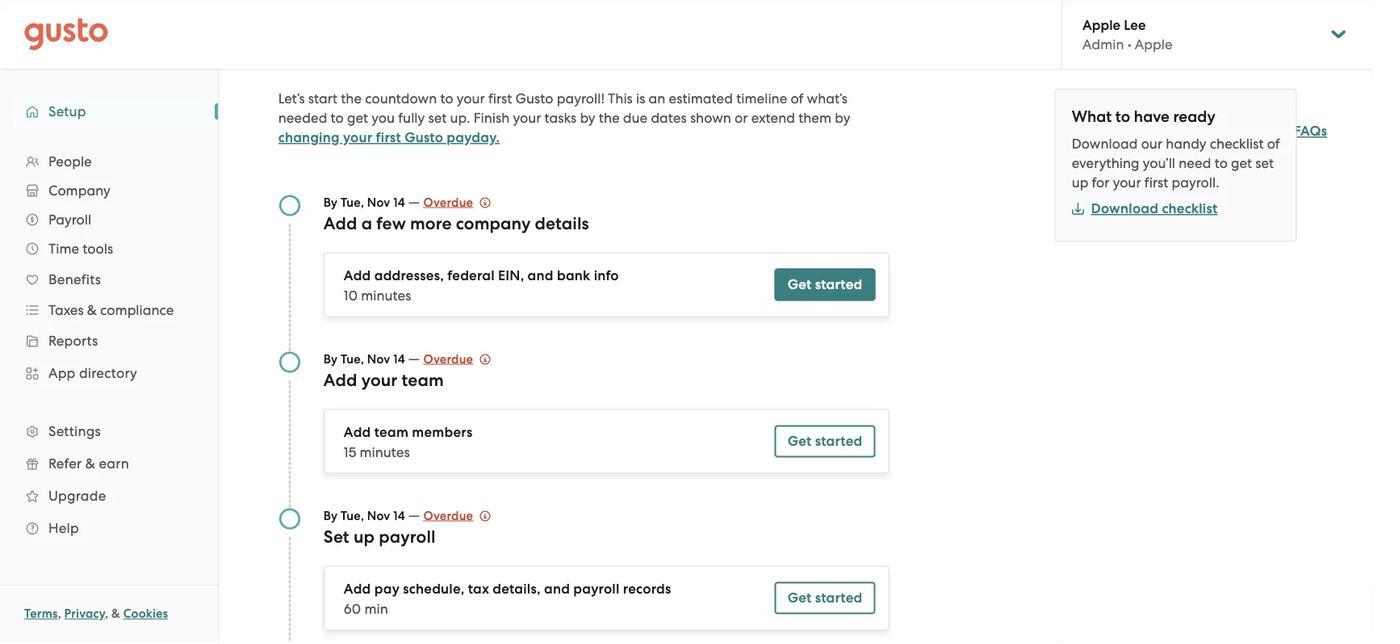 Task type: vqa. For each thing, say whether or not it's contained in the screenshot.
the left voluntarily
no



Task type: locate. For each thing, give the bounding box(es) containing it.
1 horizontal spatial payroll
[[574, 581, 620, 597]]

overdue for few
[[424, 195, 473, 210]]

1 by tue, nov 14 — from the top
[[324, 193, 424, 210]]

1 horizontal spatial by
[[835, 110, 851, 126]]

0 horizontal spatial ,
[[58, 606, 61, 621]]

time tools
[[48, 241, 113, 257]]

privacy
[[64, 606, 105, 621]]

to right need
[[1215, 155, 1228, 171]]

0 vertical spatial by
[[324, 195, 338, 210]]

3 — from the top
[[408, 507, 420, 523]]

overdue up set up payroll
[[424, 508, 473, 523]]

14 up set up payroll
[[393, 508, 405, 523]]

3 overdue from the top
[[424, 508, 473, 523]]

3 get from the top
[[788, 590, 812, 606]]

2 get started button from the top
[[775, 425, 876, 457]]

minutes down addresses,
[[361, 287, 411, 303]]

1 horizontal spatial apple
[[1135, 36, 1173, 52]]

first inside finish your tasks by the due dates shown or extend them by changing your first gusto payday.
[[376, 129, 401, 146]]

overdue button up add a few more company details
[[424, 193, 491, 212]]

0 horizontal spatial first
[[376, 129, 401, 146]]

get for add your team
[[788, 433, 812, 449]]

1 started from the top
[[815, 276, 863, 293]]

0 vertical spatial started
[[815, 276, 863, 293]]

more
[[410, 213, 452, 233]]

•
[[1128, 36, 1132, 52]]

— for few
[[408, 193, 420, 210]]

payroll up pay
[[379, 527, 436, 547]]

2 vertical spatial started
[[815, 590, 863, 606]]

the right start
[[341, 90, 362, 107]]

faqs
[[1295, 123, 1328, 139]]

0 horizontal spatial the
[[341, 90, 362, 107]]

tue, for up
[[341, 508, 364, 523]]

the
[[341, 90, 362, 107], [599, 110, 620, 126]]

1 overdue from the top
[[424, 195, 473, 210]]

1 horizontal spatial gusto
[[516, 90, 554, 107]]

set inside the let's start the countdown to your first gusto payroll! this is an estimated                     timeline of what's needed to get you fully set up.
[[428, 110, 447, 126]]

1 vertical spatial minutes
[[360, 444, 410, 460]]

of up them
[[791, 90, 804, 107]]

gusto inside the let's start the countdown to your first gusto payroll! this is an estimated                     timeline of what's needed to get you fully set up.
[[516, 90, 554, 107]]

1 vertical spatial up
[[354, 527, 375, 547]]

0 vertical spatial of
[[791, 90, 804, 107]]

list
[[0, 147, 218, 544]]

members
[[412, 424, 473, 441]]

to
[[440, 90, 454, 107], [1116, 107, 1131, 126], [331, 110, 344, 126], [1215, 155, 1228, 171]]

& left earn
[[85, 455, 95, 472]]

by down changing
[[324, 195, 338, 210]]

nov for up
[[367, 508, 390, 523]]

2 vertical spatial 14
[[393, 508, 405, 523]]

nov up add your team
[[367, 352, 390, 366]]

overdue
[[424, 195, 473, 210], [424, 352, 473, 366], [424, 508, 473, 523]]

1 vertical spatial tue,
[[341, 352, 364, 366]]

download checklist link
[[1072, 200, 1218, 217]]

1 vertical spatial checklist
[[1162, 200, 1218, 217]]

0 vertical spatial get
[[347, 110, 368, 126]]

2 vertical spatial get
[[788, 590, 812, 606]]

admin
[[1083, 36, 1125, 52]]

your
[[457, 90, 485, 107], [513, 110, 541, 126], [343, 129, 372, 146], [1113, 174, 1142, 191], [362, 370, 398, 390]]

need
[[1179, 155, 1212, 171]]

to up up.
[[440, 90, 454, 107]]

set right need
[[1256, 155, 1274, 171]]

settings
[[48, 423, 101, 439]]

overdue up add your team
[[424, 352, 473, 366]]

get
[[788, 276, 812, 293], [788, 433, 812, 449], [788, 590, 812, 606]]

1 vertical spatial get
[[788, 433, 812, 449]]

2 vertical spatial by tue, nov 14 —
[[324, 507, 424, 523]]

and inside add pay schedule, tax details, and payroll records 60 min
[[544, 581, 570, 597]]

due
[[623, 110, 648, 126]]

— up more
[[408, 193, 420, 210]]

3 overdue button from the top
[[424, 506, 491, 525]]

first up finish
[[489, 90, 512, 107]]

1 vertical spatial by
[[324, 352, 338, 366]]

tue, up set
[[341, 508, 364, 523]]

1 tue, from the top
[[341, 195, 364, 210]]

2 vertical spatial get started button
[[775, 582, 876, 614]]

add a few more company details
[[324, 213, 589, 233]]

of inside download our handy checklist of everything you'll need to get set up for your first payroll.
[[1268, 136, 1280, 152]]

setup
[[48, 103, 86, 120]]

payroll
[[379, 527, 436, 547], [574, 581, 620, 597]]

add for add team members 15 minutes
[[344, 424, 371, 441]]

2 get started from the top
[[788, 433, 863, 449]]

0 vertical spatial get started
[[788, 276, 863, 293]]

1 — from the top
[[408, 193, 420, 210]]

0 vertical spatial the
[[341, 90, 362, 107]]

14 for few
[[393, 195, 405, 210]]

your right for at the right top of page
[[1113, 174, 1142, 191]]

0 vertical spatial apple
[[1083, 16, 1121, 33]]

cookies button
[[123, 604, 168, 623]]

first down you
[[376, 129, 401, 146]]

team up members
[[402, 370, 444, 390]]

14 for payroll
[[393, 508, 405, 523]]

1 vertical spatial of
[[1268, 136, 1280, 152]]

tue, for your
[[341, 352, 364, 366]]

get started for payroll
[[788, 590, 863, 606]]

2 vertical spatial overdue button
[[424, 506, 491, 525]]

2 vertical spatial tue,
[[341, 508, 364, 523]]

14 up few
[[393, 195, 405, 210]]

3 get started from the top
[[788, 590, 863, 606]]

tue, up the "a"
[[341, 195, 364, 210]]

, left cookies
[[105, 606, 108, 621]]

nov up the "a"
[[367, 195, 390, 210]]

or
[[735, 110, 748, 126]]

1 horizontal spatial set
[[1256, 155, 1274, 171]]

terms link
[[24, 606, 58, 621]]

1 vertical spatial &
[[85, 455, 95, 472]]

company
[[48, 183, 110, 199]]

& left cookies
[[112, 606, 120, 621]]

3 nov from the top
[[367, 508, 390, 523]]

of
[[791, 90, 804, 107], [1268, 136, 1280, 152]]

apple lee admin • apple
[[1083, 16, 1173, 52]]

2 overdue button from the top
[[424, 349, 491, 369]]

set up payroll
[[324, 527, 436, 547]]

& for compliance
[[87, 302, 97, 318]]

2 vertical spatial overdue
[[424, 508, 473, 523]]

2 vertical spatial get started
[[788, 590, 863, 606]]

gusto down fully
[[405, 129, 443, 146]]

let's
[[278, 90, 305, 107]]

settings link
[[16, 417, 202, 446]]

1 get from the top
[[788, 276, 812, 293]]

overdue button for few
[[424, 193, 491, 212]]

0 vertical spatial nov
[[367, 195, 390, 210]]

and right ein,
[[528, 267, 554, 284]]

earn
[[99, 455, 129, 472]]

& inside "dropdown button"
[[87, 302, 97, 318]]

and
[[528, 267, 554, 284], [544, 581, 570, 597]]

2 tue, from the top
[[341, 352, 364, 366]]

company button
[[16, 176, 202, 205]]

2 vertical spatial —
[[408, 507, 420, 523]]

0 vertical spatial download
[[1072, 136, 1138, 152]]

3 get started button from the top
[[775, 582, 876, 614]]

1 14 from the top
[[393, 195, 405, 210]]

0 vertical spatial minutes
[[361, 287, 411, 303]]

1 horizontal spatial of
[[1268, 136, 1280, 152]]

1 vertical spatial payroll
[[574, 581, 620, 597]]

3 by tue, nov 14 — from the top
[[324, 507, 424, 523]]

up left for at the right top of page
[[1072, 174, 1089, 191]]

faqs button
[[1275, 122, 1328, 141]]

by tue, nov 14 — for up
[[324, 507, 424, 523]]

the down this
[[599, 110, 620, 126]]

1 vertical spatial gusto
[[405, 129, 443, 146]]

up.
[[450, 110, 470, 126]]

payroll left records
[[574, 581, 620, 597]]

0 vertical spatial 14
[[393, 195, 405, 210]]

set
[[428, 110, 447, 126], [1256, 155, 1274, 171]]

1 vertical spatial —
[[408, 350, 420, 366]]

gusto up tasks
[[516, 90, 554, 107]]

first
[[489, 90, 512, 107], [376, 129, 401, 146], [1145, 174, 1169, 191]]

add inside add pay schedule, tax details, and payroll records 60 min
[[344, 581, 371, 597]]

0 vertical spatial first
[[489, 90, 512, 107]]

1 vertical spatial and
[[544, 581, 570, 597]]

1 horizontal spatial up
[[1072, 174, 1089, 191]]

start
[[308, 90, 338, 107]]

— up set up payroll
[[408, 507, 420, 523]]

team left members
[[375, 424, 409, 441]]

tue, up add your team
[[341, 352, 364, 366]]

0 vertical spatial gusto
[[516, 90, 554, 107]]

1 vertical spatial apple
[[1135, 36, 1173, 52]]

0 vertical spatial &
[[87, 302, 97, 318]]

1 vertical spatial overdue
[[424, 352, 473, 366]]

by tue, nov 14 — up add your team
[[324, 350, 424, 366]]

2 horizontal spatial first
[[1145, 174, 1169, 191]]

overdue button up members
[[424, 349, 491, 369]]

download down for at the right top of page
[[1092, 200, 1159, 217]]

by up add your team
[[324, 352, 338, 366]]

addresses,
[[375, 267, 444, 284]]

0 horizontal spatial of
[[791, 90, 804, 107]]

2 overdue from the top
[[424, 352, 473, 366]]

0 vertical spatial get
[[788, 276, 812, 293]]

get left you
[[347, 110, 368, 126]]

1 nov from the top
[[367, 195, 390, 210]]

first down you'll
[[1145, 174, 1169, 191]]

ready
[[1174, 107, 1216, 126]]

handy
[[1166, 136, 1207, 152]]

minutes inside add team members 15 minutes
[[360, 444, 410, 460]]

1 vertical spatial nov
[[367, 352, 390, 366]]

2 by from the top
[[324, 352, 338, 366]]

10
[[344, 287, 358, 303]]

by up set
[[324, 508, 338, 523]]

1 vertical spatial by tue, nov 14 —
[[324, 350, 424, 366]]

estimated
[[669, 90, 733, 107]]

1 by from the top
[[324, 195, 338, 210]]

first inside the let's start the countdown to your first gusto payroll! this is an estimated                     timeline of what's needed to get you fully set up.
[[489, 90, 512, 107]]

tasks
[[545, 110, 577, 126]]

1 vertical spatial set
[[1256, 155, 1274, 171]]

for
[[1092, 174, 1110, 191]]

tools
[[83, 241, 113, 257]]

0 vertical spatial set
[[428, 110, 447, 126]]

overdue button
[[424, 193, 491, 212], [424, 349, 491, 369], [424, 506, 491, 525]]

14 up add your team
[[393, 352, 405, 366]]

2 vertical spatial first
[[1145, 174, 1169, 191]]

3 by from the top
[[324, 508, 338, 523]]

0 vertical spatial —
[[408, 193, 420, 210]]

download inside download our handy checklist of everything you'll need to get set up for your first payroll.
[[1072, 136, 1138, 152]]

of left faqs
[[1268, 136, 1280, 152]]

3 started from the top
[[815, 590, 863, 606]]

set
[[324, 527, 349, 547]]

people button
[[16, 147, 202, 176]]

nov
[[367, 195, 390, 210], [367, 352, 390, 366], [367, 508, 390, 523]]

time
[[48, 241, 79, 257]]

add
[[324, 213, 357, 233], [344, 267, 371, 284], [324, 370, 357, 390], [344, 424, 371, 441], [344, 581, 371, 597]]

overdue button for team
[[424, 349, 491, 369]]

terms
[[24, 606, 58, 621]]

set left up.
[[428, 110, 447, 126]]

2 14 from the top
[[393, 352, 405, 366]]

1 vertical spatial first
[[376, 129, 401, 146]]

checklist down payroll.
[[1162, 200, 1218, 217]]

, left privacy link
[[58, 606, 61, 621]]

0 vertical spatial checklist
[[1210, 136, 1264, 152]]

1 vertical spatial team
[[375, 424, 409, 441]]

1 vertical spatial download
[[1092, 200, 1159, 217]]

1 horizontal spatial get
[[1232, 155, 1253, 171]]

14 for team
[[393, 352, 405, 366]]

add inside add team members 15 minutes
[[344, 424, 371, 441]]

0 vertical spatial overdue button
[[424, 193, 491, 212]]

up right set
[[354, 527, 375, 547]]

app directory link
[[16, 359, 202, 388]]

2 vertical spatial by
[[324, 508, 338, 523]]

overdue button up the tax
[[424, 506, 491, 525]]

reports
[[48, 333, 98, 349]]

get right need
[[1232, 155, 1253, 171]]

0 vertical spatial get started button
[[775, 269, 876, 301]]

0 vertical spatial and
[[528, 267, 554, 284]]

0 horizontal spatial get
[[347, 110, 368, 126]]

minutes right the 15 at bottom
[[360, 444, 410, 460]]

1 vertical spatial 14
[[393, 352, 405, 366]]

2 started from the top
[[815, 433, 863, 449]]

and right 'details,'
[[544, 581, 570, 597]]

2 by tue, nov 14 — from the top
[[324, 350, 424, 366]]

apple right •
[[1135, 36, 1173, 52]]

by down what's
[[835, 110, 851, 126]]

1 by from the left
[[580, 110, 596, 126]]

get
[[347, 110, 368, 126], [1232, 155, 1253, 171]]

checklist up need
[[1210, 136, 1264, 152]]

ein,
[[498, 267, 524, 284]]

by tue, nov 14 —
[[324, 193, 424, 210], [324, 350, 424, 366], [324, 507, 424, 523]]

to inside download our handy checklist of everything you'll need to get set up for your first payroll.
[[1215, 155, 1228, 171]]

1 horizontal spatial ,
[[105, 606, 108, 621]]

1 vertical spatial started
[[815, 433, 863, 449]]

1 vertical spatial get started button
[[775, 425, 876, 457]]

2 get from the top
[[788, 433, 812, 449]]

by tue, nov 14 — up the "a"
[[324, 193, 424, 210]]

3 tue, from the top
[[341, 508, 364, 523]]

2 vertical spatial nov
[[367, 508, 390, 523]]

0 horizontal spatial gusto
[[405, 129, 443, 146]]

1 vertical spatial the
[[599, 110, 620, 126]]

privacy link
[[64, 606, 105, 621]]

schedule,
[[403, 581, 465, 597]]

by for add your team
[[324, 352, 338, 366]]

0 vertical spatial tue,
[[341, 195, 364, 210]]

minutes inside the add addresses, federal ein, and bank info 10 minutes
[[361, 287, 411, 303]]

add your team
[[324, 370, 444, 390]]

download up everything
[[1072, 136, 1138, 152]]

&
[[87, 302, 97, 318], [85, 455, 95, 472], [112, 606, 120, 621]]

2 nov from the top
[[367, 352, 390, 366]]

your up add team members 15 minutes
[[362, 370, 398, 390]]

nov up set up payroll
[[367, 508, 390, 523]]

3 14 from the top
[[393, 508, 405, 523]]

apple
[[1083, 16, 1121, 33], [1135, 36, 1173, 52]]

0 vertical spatial overdue
[[424, 195, 473, 210]]

first inside download our handy checklist of everything you'll need to get set up for your first payroll.
[[1145, 174, 1169, 191]]

1 overdue button from the top
[[424, 193, 491, 212]]

details,
[[493, 581, 541, 597]]

your up up.
[[457, 90, 485, 107]]

1 vertical spatial get started
[[788, 433, 863, 449]]

checklist inside download our handy checklist of everything you'll need to get set up for your first payroll.
[[1210, 136, 1264, 152]]

payroll inside add pay schedule, tax details, and payroll records 60 min
[[574, 581, 620, 597]]

started for set up payroll
[[815, 590, 863, 606]]

— up add your team
[[408, 350, 420, 366]]

people
[[48, 153, 92, 170]]

1 vertical spatial get
[[1232, 155, 1253, 171]]

get for set up payroll
[[788, 590, 812, 606]]

0 vertical spatial up
[[1072, 174, 1089, 191]]

overdue up add a few more company details
[[424, 195, 473, 210]]

2 , from the left
[[105, 606, 108, 621]]

download for download our handy checklist of everything you'll need to get set up for your first payroll.
[[1072, 136, 1138, 152]]

& right taxes
[[87, 302, 97, 318]]

directory
[[79, 365, 137, 381]]

0 horizontal spatial by
[[580, 110, 596, 126]]

overdue for team
[[424, 352, 473, 366]]

1 horizontal spatial first
[[489, 90, 512, 107]]

by tue, nov 14 — up set up payroll
[[324, 507, 424, 523]]

started for add your team
[[815, 433, 863, 449]]

needed
[[278, 110, 327, 126]]

benefits link
[[16, 265, 202, 294]]

0 horizontal spatial payroll
[[379, 527, 436, 547]]

1 horizontal spatial the
[[599, 110, 620, 126]]

14
[[393, 195, 405, 210], [393, 352, 405, 366], [393, 508, 405, 523]]

finish
[[474, 110, 510, 126]]

you'll
[[1143, 155, 1176, 171]]

1 vertical spatial overdue button
[[424, 349, 491, 369]]

and inside the add addresses, federal ein, and bank info 10 minutes
[[528, 267, 554, 284]]

add inside the add addresses, federal ein, and bank info 10 minutes
[[344, 267, 371, 284]]

by down payroll!
[[580, 110, 596, 126]]

is
[[636, 90, 646, 107]]

get started
[[788, 276, 863, 293], [788, 433, 863, 449], [788, 590, 863, 606]]

team inside add team members 15 minutes
[[375, 424, 409, 441]]

0 vertical spatial by tue, nov 14 —
[[324, 193, 424, 210]]

gusto inside finish your tasks by the due dates shown or extend them by changing your first gusto payday.
[[405, 129, 443, 146]]

2 — from the top
[[408, 350, 420, 366]]

apple up the admin
[[1083, 16, 1121, 33]]

0 horizontal spatial set
[[428, 110, 447, 126]]

everything
[[1072, 155, 1140, 171]]



Task type: describe. For each thing, give the bounding box(es) containing it.
list containing people
[[0, 147, 218, 544]]

by for set up payroll
[[324, 508, 338, 523]]

add for add addresses, federal ein, and bank info 10 minutes
[[344, 267, 371, 284]]

have
[[1134, 107, 1170, 126]]

reports link
[[16, 326, 202, 355]]

bank
[[557, 267, 591, 284]]

your down you
[[343, 129, 372, 146]]

app directory
[[48, 365, 137, 381]]

details
[[535, 213, 589, 233]]

changing your first gusto payday. button
[[278, 128, 500, 147]]

timeline
[[737, 90, 788, 107]]

add for add your team
[[324, 370, 357, 390]]

2 by from the left
[[835, 110, 851, 126]]

1 get started from the top
[[788, 276, 863, 293]]

the inside finish your tasks by the due dates shown or extend them by changing your first gusto payday.
[[599, 110, 620, 126]]

0 vertical spatial payroll
[[379, 527, 436, 547]]

benefits
[[48, 271, 101, 287]]

finish your tasks by the due dates shown or extend them by changing your first gusto payday.
[[278, 110, 851, 146]]

home image
[[24, 18, 108, 50]]

overdue button for payroll
[[424, 506, 491, 525]]

app
[[48, 365, 76, 381]]

federal
[[448, 267, 495, 284]]

what's
[[807, 90, 848, 107]]

payday.
[[447, 129, 500, 146]]

15
[[344, 444, 356, 460]]

company
[[456, 213, 531, 233]]

your inside the let's start the countdown to your first gusto payroll! this is an estimated                     timeline of what's needed to get you fully set up.
[[457, 90, 485, 107]]

help
[[48, 520, 79, 536]]

by for add a few more company details
[[324, 195, 338, 210]]

overdue for payroll
[[424, 508, 473, 523]]

few
[[377, 213, 406, 233]]

payroll.
[[1172, 174, 1220, 191]]

refer & earn link
[[16, 449, 202, 478]]

your inside download our handy checklist of everything you'll need to get set up for your first payroll.
[[1113, 174, 1142, 191]]

the inside the let's start the countdown to your first gusto payroll! this is an estimated                     timeline of what's needed to get you fully set up.
[[341, 90, 362, 107]]

first for changing
[[376, 129, 401, 146]]

60
[[344, 600, 361, 617]]

setup link
[[16, 97, 202, 126]]

nov for your
[[367, 352, 390, 366]]

countdown
[[365, 90, 437, 107]]

add for add a few more company details
[[324, 213, 357, 233]]

0 vertical spatial team
[[402, 370, 444, 390]]

1 , from the left
[[58, 606, 61, 621]]

upgrade
[[48, 488, 106, 504]]

changing
[[278, 129, 340, 146]]

gusto navigation element
[[0, 69, 218, 570]]

tax
[[468, 581, 489, 597]]

add for add pay schedule, tax details, and payroll records 60 min
[[344, 581, 371, 597]]

compliance
[[100, 302, 174, 318]]

— for team
[[408, 350, 420, 366]]

by tue, nov 14 — for a
[[324, 193, 424, 210]]

& for earn
[[85, 455, 95, 472]]

set inside download our handy checklist of everything you'll need to get set up for your first payroll.
[[1256, 155, 1274, 171]]

lee
[[1124, 16, 1146, 33]]

them
[[799, 110, 832, 126]]

tue, for a
[[341, 195, 364, 210]]

an
[[649, 90, 666, 107]]

upgrade link
[[16, 481, 202, 510]]

add addresses, federal ein, and bank info 10 minutes
[[344, 267, 619, 303]]

cookies
[[123, 606, 168, 621]]

2 vertical spatial &
[[112, 606, 120, 621]]

get started button for add your team
[[775, 425, 876, 457]]

get started for team
[[788, 433, 863, 449]]

let's start the countdown to your first gusto payroll! this is an estimated                     timeline of what's needed to get you fully set up.
[[278, 90, 848, 126]]

— for payroll
[[408, 507, 420, 523]]

your left tasks
[[513, 110, 541, 126]]

taxes & compliance
[[48, 302, 174, 318]]

get started button for set up payroll
[[775, 582, 876, 614]]

a
[[362, 213, 372, 233]]

to down start
[[331, 110, 344, 126]]

nov for a
[[367, 195, 390, 210]]

shown
[[690, 110, 732, 126]]

time tools button
[[16, 234, 202, 263]]

get inside the let's start the countdown to your first gusto payroll! this is an estimated                     timeline of what's needed to get you fully set up.
[[347, 110, 368, 126]]

add team members 15 minutes
[[344, 424, 473, 460]]

our
[[1142, 136, 1163, 152]]

0 horizontal spatial up
[[354, 527, 375, 547]]

add pay schedule, tax details, and payroll records 60 min
[[344, 581, 671, 617]]

0 horizontal spatial apple
[[1083, 16, 1121, 33]]

payroll
[[48, 212, 91, 228]]

up inside download our handy checklist of everything you'll need to get set up for your first payroll.
[[1072, 174, 1089, 191]]

download for download checklist
[[1092, 200, 1159, 217]]

help link
[[16, 514, 202, 543]]

records
[[623, 581, 671, 597]]

of inside the let's start the countdown to your first gusto payroll! this is an estimated                     timeline of what's needed to get you fully set up.
[[791, 90, 804, 107]]

pay
[[375, 581, 400, 597]]

you
[[372, 110, 395, 126]]

dates
[[651, 110, 687, 126]]

info
[[594, 267, 619, 284]]

min
[[365, 600, 388, 617]]

to left have
[[1116, 107, 1131, 126]]

get inside download our handy checklist of everything you'll need to get set up for your first payroll.
[[1232, 155, 1253, 171]]

first for for
[[1145, 174, 1169, 191]]

1 get started button from the top
[[775, 269, 876, 301]]

taxes
[[48, 302, 84, 318]]

this
[[608, 90, 633, 107]]

taxes & compliance button
[[16, 296, 202, 325]]

what
[[1072, 107, 1112, 126]]

by tue, nov 14 — for your
[[324, 350, 424, 366]]

download our handy checklist of everything you'll need to get set up for your first payroll.
[[1072, 136, 1280, 191]]

payroll!
[[557, 90, 605, 107]]

terms , privacy , & cookies
[[24, 606, 168, 621]]

what to have ready
[[1072, 107, 1216, 126]]

fully
[[398, 110, 425, 126]]



